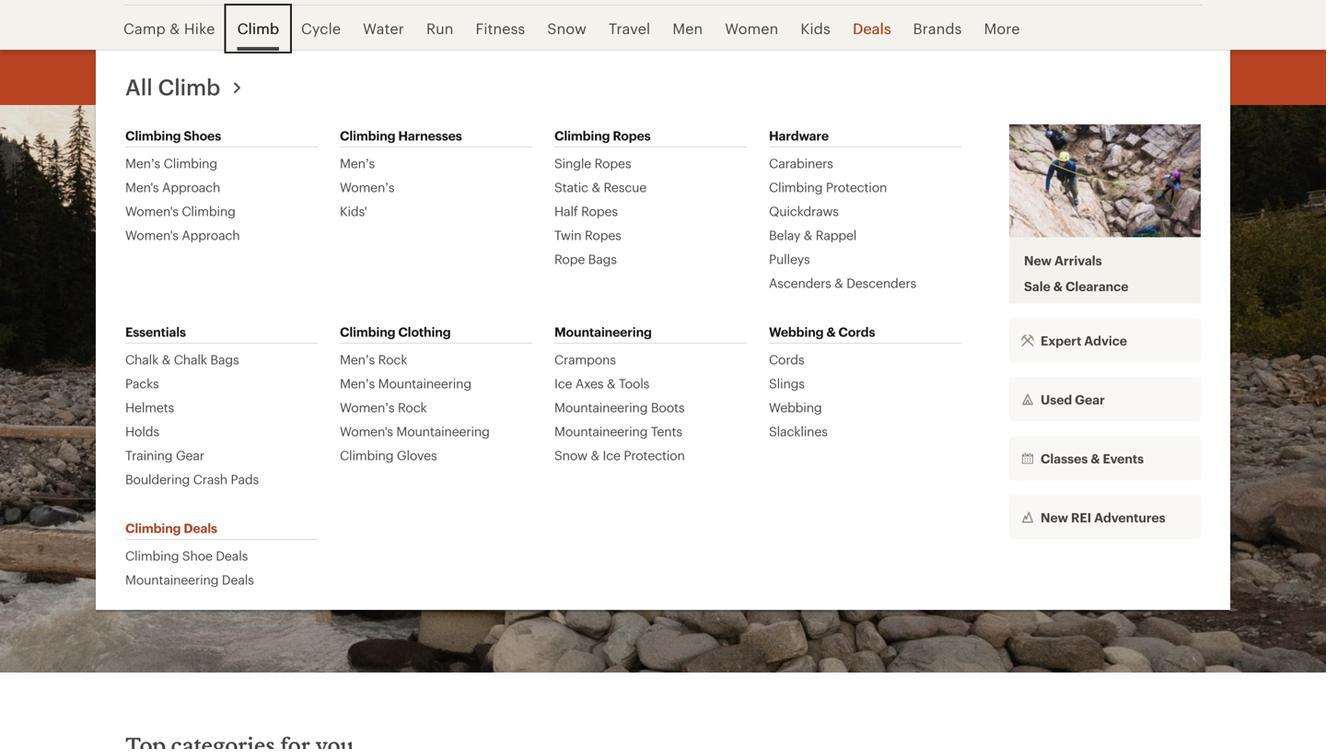 Task type: vqa. For each thing, say whether or not it's contained in the screenshot.


Task type: describe. For each thing, give the bounding box(es) containing it.
mountaineering up crampons link on the top left
[[555, 324, 652, 339]]

all climb link
[[125, 70, 251, 102]]

webbing link
[[769, 399, 822, 416]]

helmets
[[125, 400, 174, 415]]

training gear link
[[125, 447, 204, 463]]

slings
[[769, 376, 805, 391]]

& right sale
[[1054, 279, 1063, 293]]

mountaineering boots link
[[555, 399, 685, 416]]

camp
[[123, 20, 166, 37]]

1 horizontal spatial gear
[[1075, 392, 1106, 407]]

men's rock men's mountaineering women's rock women's mountaineering climbing gloves
[[340, 352, 490, 463]]

men's for men's rock men's mountaineering women's rock women's mountaineering climbing gloves
[[340, 352, 375, 367]]

women
[[725, 20, 779, 37]]

crampons
[[555, 352, 616, 367]]

climbing gloves link
[[340, 447, 437, 463]]

ice axes & tools link
[[555, 375, 650, 392]]

climbing harnesses link
[[340, 124, 462, 147]]

0 vertical spatial rock
[[378, 352, 408, 367]]

advice
[[1085, 333, 1128, 348]]

tools
[[619, 376, 650, 391]]

static
[[555, 180, 589, 194]]

deals
[[676, 454, 713, 471]]

slacklines link
[[769, 423, 828, 440]]

belay & rappel link
[[769, 227, 857, 243]]

0 horizontal spatial climb
[[158, 74, 220, 100]]

new arrivals link
[[1025, 252, 1103, 268]]

classes
[[1041, 451, 1088, 466]]

men's link
[[340, 155, 375, 171]]

bags inside single ropes static & rescue half ropes twin ropes rope bags
[[588, 252, 617, 266]]

cycle
[[301, 20, 341, 37]]

arrivals
[[1055, 253, 1103, 268]]

events
[[1103, 451, 1145, 466]]

new arrivals
[[1025, 253, 1103, 268]]

chalk & chalk bags packs helmets holds training gear bouldering crash pads
[[125, 352, 259, 487]]

descenders
[[847, 276, 917, 290]]

climbing inside "link"
[[340, 324, 396, 339]]

men's women's kids'
[[340, 156, 395, 218]]

& down mountaineering tents link
[[591, 448, 600, 463]]

men's rock link
[[340, 351, 408, 368]]

training
[[125, 448, 173, 463]]

& inside "dropdown button"
[[170, 20, 180, 37]]

travel
[[609, 20, 651, 37]]

2 chalk from the left
[[174, 352, 207, 367]]

ropes down half ropes link
[[585, 228, 622, 242]]

deals button
[[842, 6, 903, 52]]

0 horizontal spatial the
[[650, 454, 673, 471]]

camp & hike button
[[123, 6, 226, 52]]

climbing inside carabiners climbing protection quickdraws belay & rappel pulleys ascenders & descenders
[[769, 180, 823, 194]]

used
[[1041, 392, 1073, 407]]

men
[[673, 20, 703, 37]]

half
[[555, 204, 578, 218]]

up
[[511, 293, 579, 353]]

deals up shoe
[[184, 521, 217, 535]]

packs
[[125, 376, 159, 391]]

essentials link
[[125, 321, 186, 343]]

gear inside chalk & chalk bags packs helmets holds training gear bouldering crash pads
[[176, 448, 204, 463]]

snow inside dropdown button
[[548, 20, 587, 37]]

kids
[[801, 20, 831, 37]]

1 women's from the top
[[340, 180, 395, 194]]

climbing ropes link
[[555, 124, 651, 147]]

new rei adventures link
[[1010, 495, 1202, 539]]

more button
[[974, 6, 1032, 52]]

women's approach link
[[125, 227, 240, 243]]

climbing shoes link
[[125, 124, 221, 147]]

and
[[706, 369, 739, 390]]

sale & clearance link
[[1025, 278, 1129, 294]]

to
[[591, 293, 636, 353]]

climbing inside men's rock men's mountaineering women's rock women's mountaineering climbing gloves
[[340, 448, 394, 463]]

half ropes link
[[555, 203, 618, 219]]

protection inside crampons ice axes & tools mountaineering boots mountaineering tents snow & ice protection
[[624, 448, 685, 463]]

bags inside chalk & chalk bags packs helmets holds training gear bouldering crash pads
[[210, 352, 239, 367]]

& right ascenders
[[835, 276, 844, 290]]

climbing protection link
[[769, 179, 888, 195]]

men's down men's rock link
[[340, 376, 375, 391]]

0 horizontal spatial ice
[[555, 376, 573, 391]]

rope
[[555, 252, 585, 266]]

50%
[[648, 293, 742, 353]]

mountaineering inside climbing shoe deals mountaineering deals
[[125, 572, 219, 587]]

carabiners
[[769, 156, 834, 170]]

single ropes static & rescue half ropes twin ropes rope bags
[[555, 156, 647, 266]]

carabiners climbing protection quickdraws belay & rappel pulleys ascenders & descenders
[[769, 156, 917, 290]]

1 chalk from the left
[[125, 352, 159, 367]]

ropes up rescue at the top left
[[595, 156, 632, 170]]

rappel
[[816, 228, 857, 242]]

women's rock link
[[340, 399, 427, 416]]

ropes up single ropes link
[[613, 128, 651, 143]]

cycle button
[[290, 6, 352, 52]]

harnesses
[[398, 128, 462, 143]]

climb button
[[226, 6, 290, 52]]

webbing & cords
[[769, 324, 876, 339]]

shop the deals link
[[599, 445, 728, 480]]

classes & events link
[[1010, 436, 1202, 480]]

snow & ice protection link
[[555, 447, 685, 463]]

for
[[788, 369, 813, 390]]

women's for men's rock men's mountaineering women's rock women's mountaineering climbing gloves
[[340, 424, 393, 439]]

climbing up women's approach link
[[182, 204, 236, 218]]

hardware
[[769, 128, 829, 143]]

& left events
[[1091, 451, 1101, 466]]

climbing shoe deals link
[[125, 547, 248, 564]]

men's approach link
[[125, 179, 220, 195]]

quickdraws
[[769, 204, 839, 218]]

used gear
[[1041, 392, 1106, 407]]

women's inside men's rock men's mountaineering women's rock women's mountaineering climbing gloves
[[340, 400, 395, 415]]

women's mountaineering link
[[340, 423, 490, 440]]

brands
[[914, 20, 963, 37]]

1 horizontal spatial the
[[817, 369, 846, 390]]

men's
[[125, 180, 159, 194]]

more
[[985, 20, 1021, 37]]

men's climbing link
[[125, 155, 217, 171]]

mountaineering up 'gloves' at the left bottom of the page
[[397, 424, 490, 439]]

fitness button
[[465, 6, 537, 52]]

climbing up men's climbing link
[[125, 128, 181, 143]]



Task type: locate. For each thing, give the bounding box(es) containing it.
the right for
[[817, 369, 846, 390]]

0 horizontal spatial protection
[[624, 448, 685, 463]]

chalk
[[125, 352, 159, 367], [174, 352, 207, 367]]

bouldering crash pads link
[[125, 471, 259, 487]]

pulleys
[[769, 252, 810, 266]]

2 webbing from the top
[[769, 400, 822, 415]]

climbing inside climbing shoe deals mountaineering deals
[[125, 548, 179, 563]]

0 vertical spatial cords
[[839, 324, 876, 339]]

0 horizontal spatial bags
[[210, 352, 239, 367]]

1 horizontal spatial protection
[[826, 180, 888, 194]]

0 vertical spatial webbing
[[769, 324, 824, 339]]

all climb
[[125, 74, 220, 100]]

new left rei
[[1041, 510, 1069, 525]]

pads
[[231, 472, 259, 487]]

ascenders
[[769, 276, 832, 290]]

men's up women's link
[[340, 156, 375, 170]]

travel button
[[598, 6, 662, 52]]

0 vertical spatial protection
[[826, 180, 888, 194]]

deals inside dropdown button
[[853, 20, 892, 37]]

clearance
[[1066, 279, 1129, 293]]

snow down mountaineering tents link
[[555, 448, 588, 463]]

ice left axes
[[555, 376, 573, 391]]

axes
[[576, 376, 604, 391]]

run
[[427, 20, 454, 37]]

1 vertical spatial women's
[[125, 228, 179, 242]]

& right axes
[[607, 376, 616, 391]]

twin
[[555, 228, 582, 242]]

1 vertical spatial climb
[[158, 74, 220, 100]]

chalk down "essentials"
[[174, 352, 207, 367]]

at the wall's base, a climber belays another on the face far above. image
[[1010, 124, 1202, 237]]

mountaineering down mountaineering boots link
[[555, 424, 648, 439]]

new for new arrivals
[[1025, 253, 1052, 268]]

camp & hike
[[123, 20, 215, 37]]

0 vertical spatial women's
[[125, 204, 179, 218]]

1 vertical spatial gear
[[176, 448, 204, 463]]

rei
[[1072, 510, 1092, 525]]

climb right hike
[[237, 20, 279, 37]]

0 vertical spatial bags
[[588, 252, 617, 266]]

& down single ropes link
[[592, 180, 601, 194]]

classes & events
[[1041, 451, 1145, 466]]

men's climbing men's approach women's climbing women's approach
[[125, 156, 240, 242]]

sale
[[1025, 279, 1051, 293]]

mountaineering down climbing shoe deals link
[[125, 572, 219, 587]]

ascenders & descenders link
[[769, 275, 917, 291]]

climbing clothing
[[340, 324, 451, 339]]

1 vertical spatial webbing
[[769, 400, 822, 415]]

gear
[[1075, 392, 1106, 407], [176, 448, 204, 463]]

ropes
[[613, 128, 651, 143], [595, 156, 632, 170], [582, 204, 618, 218], [585, 228, 622, 242]]

1 vertical spatial protection
[[624, 448, 685, 463]]

snow
[[548, 20, 587, 37], [555, 448, 588, 463]]

1 vertical spatial bags
[[210, 352, 239, 367]]

deals right kids
[[853, 20, 892, 37]]

0 vertical spatial approach
[[162, 180, 220, 194]]

slacklines
[[769, 424, 828, 439]]

pulleys link
[[769, 251, 810, 267]]

1 horizontal spatial ice
[[603, 448, 621, 463]]

webbing up cords link at the right top of page
[[769, 324, 824, 339]]

climb inside dropdown button
[[237, 20, 279, 37]]

off
[[754, 293, 816, 353]]

women's inside men's rock men's mountaineering women's rock women's mountaineering climbing gloves
[[340, 424, 393, 439]]

men's for men's women's kids'
[[340, 156, 375, 170]]

approach down women's climbing link
[[182, 228, 240, 242]]

shoe
[[182, 548, 213, 563]]

men button
[[662, 6, 714, 52]]

single
[[555, 156, 592, 170]]

holds
[[125, 424, 159, 439]]

climbing up climbing shoe deals link
[[125, 521, 181, 535]]

rock up women's mountaineering link
[[398, 400, 427, 415]]

2 vertical spatial new
[[1041, 510, 1069, 525]]

promotional messages marquee
[[0, 50, 1327, 105]]

climbing deals link
[[125, 517, 217, 539]]

crampons ice axes & tools mountaineering boots mountaineering tents snow & ice protection
[[555, 352, 685, 463]]

ice
[[555, 376, 573, 391], [603, 448, 621, 463]]

cords slings webbing slacklines
[[769, 352, 828, 439]]

snow left travel
[[548, 20, 587, 37]]

climbing ropes
[[555, 128, 651, 143]]

women's down women's rock link
[[340, 424, 393, 439]]

climbing up men's rock link
[[340, 324, 396, 339]]

1 vertical spatial snow
[[555, 448, 588, 463]]

&
[[170, 20, 180, 37], [592, 180, 601, 194], [804, 228, 813, 242], [835, 276, 844, 290], [1054, 279, 1063, 293], [827, 324, 836, 339], [162, 352, 171, 367], [607, 376, 616, 391], [591, 448, 600, 463], [1091, 451, 1101, 466]]

the down tents
[[650, 454, 673, 471]]

expert
[[1041, 333, 1082, 348]]

mountaineering deals link
[[125, 571, 254, 588]]

mountaineering down ice axes & tools link
[[555, 400, 648, 415]]

new up women's rock link
[[388, 369, 427, 390]]

men's inside men's women's kids'
[[340, 156, 375, 170]]

1 horizontal spatial bags
[[588, 252, 617, 266]]

a hiker on a log bridge. text reads, up to 50% off. image
[[0, 105, 1327, 673]]

men's mountaineering link
[[340, 375, 472, 392]]

cords up 'rest'
[[839, 324, 876, 339]]

approach
[[162, 180, 220, 194], [182, 228, 240, 242]]

men's down climbing clothing "link"
[[340, 352, 375, 367]]

women's for men's climbing men's approach women's climbing women's approach
[[125, 228, 179, 242]]

1 vertical spatial ice
[[603, 448, 621, 463]]

women's down women's climbing link
[[125, 228, 179, 242]]

1 vertical spatial women's
[[340, 400, 395, 415]]

tents
[[651, 424, 683, 439]]

climbing up men's 'link'
[[340, 128, 396, 143]]

hardware link
[[769, 124, 829, 147]]

expert advice
[[1041, 333, 1128, 348]]

& right off
[[827, 324, 836, 339]]

expert advice link
[[1010, 318, 1202, 362]]

snow button
[[537, 6, 598, 52]]

fitness
[[476, 20, 526, 37]]

cords inside cords slings webbing slacklines
[[769, 352, 805, 367]]

1 vertical spatial cords
[[769, 352, 805, 367]]

helmets link
[[125, 399, 174, 416]]

0 horizontal spatial cords
[[769, 352, 805, 367]]

approach up women's climbing link
[[162, 180, 220, 194]]

the right of
[[911, 369, 939, 390]]

& inside single ropes static & rescue half ropes twin ropes rope bags
[[592, 180, 601, 194]]

0 horizontal spatial chalk
[[125, 352, 159, 367]]

year.
[[642, 393, 685, 414]]

snow inside crampons ice axes & tools mountaineering boots mountaineering tents snow & ice protection
[[555, 448, 588, 463]]

protection up rappel
[[826, 180, 888, 194]]

climbing down climbing deals
[[125, 548, 179, 563]]

women's down men's mountaineering link
[[340, 400, 395, 415]]

ice down mountaineering tents link
[[603, 448, 621, 463]]

hike
[[184, 20, 215, 37]]

cords link
[[769, 351, 805, 368]]

women's link
[[340, 179, 395, 195]]

1 webbing from the top
[[769, 324, 824, 339]]

cords up 'slings'
[[769, 352, 805, 367]]

2 horizontal spatial the
[[911, 369, 939, 390]]

essentials
[[125, 324, 186, 339]]

1 horizontal spatial climb
[[237, 20, 279, 37]]

sale & clearance
[[1025, 279, 1129, 293]]

gear right the used
[[1075, 392, 1106, 407]]

0 vertical spatial climb
[[237, 20, 279, 37]]

single ropes link
[[555, 155, 632, 171]]

1 horizontal spatial cords
[[839, 324, 876, 339]]

new inside new snow markdowns plus clothing and gear for the rest of the year.
[[388, 369, 427, 390]]

quickdraws link
[[769, 203, 839, 219]]

all climb banner
[[0, 0, 1327, 610]]

rock up men's mountaineering link
[[378, 352, 408, 367]]

deals right shoe
[[216, 548, 248, 563]]

climbing down carabiners
[[769, 180, 823, 194]]

new up sale
[[1025, 253, 1052, 268]]

1 horizontal spatial chalk
[[174, 352, 207, 367]]

protection down tents
[[624, 448, 685, 463]]

1 vertical spatial approach
[[182, 228, 240, 242]]

rescue
[[604, 180, 647, 194]]

climbing shoes
[[125, 128, 221, 143]]

kids' link
[[340, 203, 367, 219]]

0 vertical spatial women's
[[340, 180, 395, 194]]

& inside chalk & chalk bags packs helmets holds training gear bouldering crash pads
[[162, 352, 171, 367]]

0 vertical spatial new
[[1025, 253, 1052, 268]]

new rei adventures
[[1041, 510, 1166, 525]]

& left hike
[[170, 20, 180, 37]]

women's down men's
[[125, 204, 179, 218]]

up to 50% off
[[511, 293, 816, 353]]

men's inside men's climbing men's approach women's climbing women's approach
[[125, 156, 160, 170]]

webbing inside cords slings webbing slacklines
[[769, 400, 822, 415]]

crash
[[193, 472, 228, 487]]

mountaineering up women's rock link
[[378, 376, 472, 391]]

new for new snow markdowns plus clothing and gear for the rest of the year.
[[388, 369, 427, 390]]

0 horizontal spatial gear
[[176, 448, 204, 463]]

climbing up men's approach link
[[164, 156, 217, 170]]

slings link
[[769, 375, 805, 392]]

1 vertical spatial new
[[388, 369, 427, 390]]

2 vertical spatial women's
[[340, 424, 393, 439]]

kids button
[[790, 6, 842, 52]]

climb right all
[[158, 74, 220, 100]]

2 women's from the top
[[340, 400, 395, 415]]

climbing harnesses
[[340, 128, 462, 143]]

& down "essentials"
[[162, 352, 171, 367]]

crampons link
[[555, 351, 616, 368]]

& right "belay" at the right top of page
[[804, 228, 813, 242]]

chalk up packs
[[125, 352, 159, 367]]

climbing left 'gloves' at the left bottom of the page
[[340, 448, 394, 463]]

gear up bouldering crash pads link
[[176, 448, 204, 463]]

plus
[[588, 369, 625, 390]]

men's for men's climbing men's approach women's climbing women's approach
[[125, 156, 160, 170]]

protection inside carabiners climbing protection quickdraws belay & rappel pulleys ascenders & descenders
[[826, 180, 888, 194]]

boots
[[651, 400, 685, 415]]

women's down men's 'link'
[[340, 180, 395, 194]]

0 vertical spatial ice
[[555, 376, 573, 391]]

0 vertical spatial gear
[[1075, 392, 1106, 407]]

new for new rei adventures
[[1041, 510, 1069, 525]]

1 vertical spatial rock
[[398, 400, 427, 415]]

carabiners link
[[769, 155, 834, 171]]

webbing up slacklines
[[769, 400, 822, 415]]

clothing
[[629, 369, 702, 390]]

climb
[[237, 20, 279, 37], [158, 74, 220, 100]]

ropes down static & rescue link
[[582, 204, 618, 218]]

climbing up single
[[555, 128, 610, 143]]

deals down climbing shoe deals link
[[222, 572, 254, 587]]

gear
[[744, 369, 784, 390]]

clothing
[[398, 324, 451, 339]]

used gear link
[[1010, 377, 1202, 421]]

brands button
[[903, 6, 974, 52]]

men's up men's
[[125, 156, 160, 170]]

0 vertical spatial snow
[[548, 20, 587, 37]]

rock
[[378, 352, 408, 367], [398, 400, 427, 415]]

chalk & chalk bags link
[[125, 351, 239, 368]]



